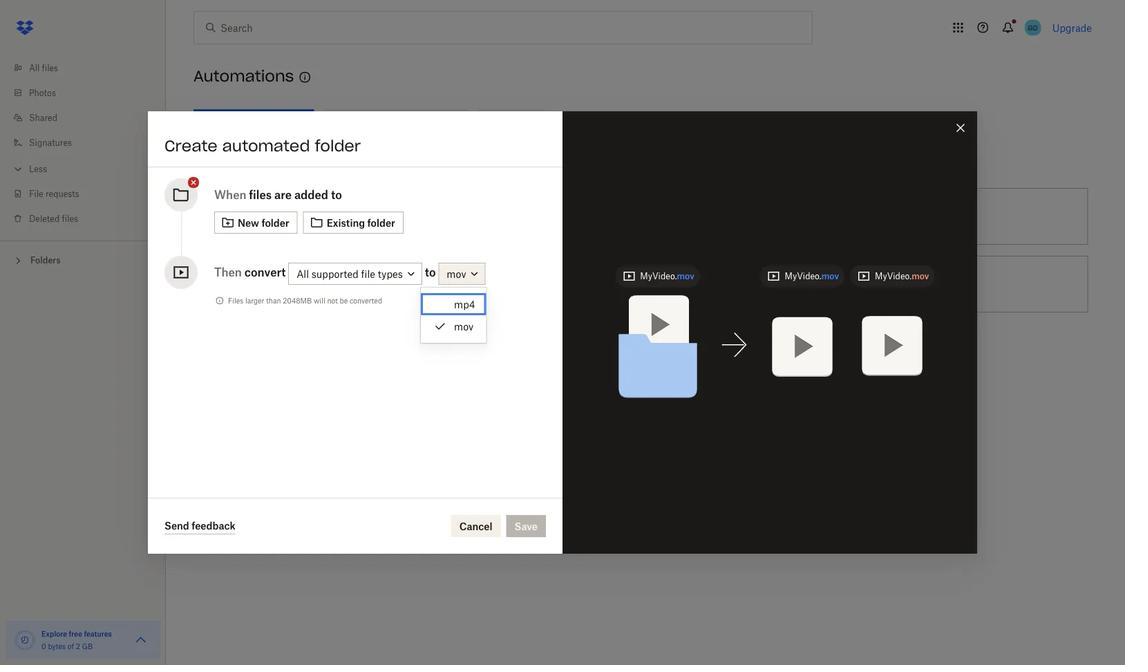 Task type: locate. For each thing, give the bounding box(es) containing it.
files are added to
[[249, 188, 342, 202]]

files inside all files link
[[42, 63, 58, 73]]

a inside 'button'
[[589, 278, 594, 290]]

choose for choose a category to sort files by
[[250, 211, 284, 222]]

than
[[266, 296, 281, 305]]

deleted
[[29, 213, 60, 224]]

3 myvideo. mov from the left
[[876, 271, 930, 281]]

choose down the than
[[250, 346, 284, 358]]

convert inside "button"
[[377, 278, 411, 290]]

file inside button
[[295, 346, 309, 358]]

choose a file format to convert videos to
[[552, 278, 737, 290]]

files inside choose an image format to convert files to "button"
[[414, 278, 433, 290]]

format up be on the top
[[332, 278, 362, 290]]

0 horizontal spatial file
[[295, 346, 309, 358]]

a down rule
[[589, 278, 594, 290]]

choose an image format to convert files to
[[250, 278, 444, 290]]

1 vertical spatial an
[[287, 278, 298, 290]]

2 horizontal spatial myvideo. mov
[[876, 271, 930, 281]]

files left the by
[[369, 211, 388, 222]]

1 horizontal spatial file
[[597, 278, 611, 290]]

choose for choose an image format to convert files to
[[250, 278, 284, 290]]

a right the set
[[570, 211, 576, 222]]

format inside button
[[312, 346, 342, 358]]

1 horizontal spatial myvideo. mov
[[785, 271, 840, 281]]

convert inside button
[[357, 346, 391, 358]]

to up choose a category to sort files by
[[331, 188, 342, 202]]

mov left the videos
[[677, 271, 695, 281]]

mov right unzip files at the top right of page
[[912, 271, 930, 281]]

set a rule that renames files button
[[490, 183, 792, 250]]

when
[[214, 188, 247, 202]]

file
[[597, 278, 611, 290], [295, 346, 309, 358]]

features
[[84, 630, 112, 638]]

choose inside choose a file format to convert videos to 'button'
[[552, 278, 586, 290]]

click to watch a demo video image
[[297, 69, 314, 86]]

convert up the than
[[245, 266, 286, 279]]

convert
[[245, 266, 286, 279], [377, 278, 411, 290], [659, 278, 693, 290], [357, 346, 391, 358]]

an for add
[[220, 155, 234, 169]]

to down be on the top
[[345, 346, 354, 358]]

format inside "button"
[[332, 278, 362, 290]]

a
[[287, 211, 292, 222], [570, 211, 576, 222], [589, 278, 594, 290], [287, 346, 292, 358]]

3 myvideo. from the left
[[876, 271, 912, 281]]

folders
[[30, 255, 61, 266]]

choose
[[250, 211, 284, 222], [250, 278, 284, 290], [552, 278, 586, 290], [250, 346, 284, 358]]

list
[[0, 47, 166, 241]]

myvideo. mov
[[641, 271, 695, 281], [785, 271, 840, 281], [876, 271, 930, 281]]

a for choose a category to sort files by
[[287, 211, 292, 222]]

then
[[214, 266, 242, 279]]

files right all
[[42, 63, 58, 73]]

file down files larger than 2048mb will not be converted
[[295, 346, 309, 358]]

convert left the videos
[[659, 278, 693, 290]]

file down "that"
[[597, 278, 611, 290]]

a down files are added to
[[287, 211, 292, 222]]

list containing all files
[[0, 47, 166, 241]]

choose for choose a file format to convert audio files to
[[250, 346, 284, 358]]

1 myvideo. mov from the left
[[641, 271, 695, 281]]

a for choose a file format to convert audio files to
[[287, 346, 292, 358]]

2 horizontal spatial myvideo.
[[876, 271, 912, 281]]

choose an image format to convert files to button
[[188, 250, 490, 318]]

choose down the set
[[552, 278, 586, 290]]

format
[[332, 278, 362, 290], [614, 278, 644, 290], [312, 346, 342, 358]]

to right the videos
[[727, 278, 737, 290]]

create automated folder dialog
[[148, 111, 978, 554]]

file requests
[[29, 188, 79, 199]]

that
[[598, 211, 617, 222]]

folder
[[315, 136, 361, 156]]

file
[[29, 188, 43, 199]]

create
[[165, 136, 218, 156]]

files right the unzip
[[884, 278, 903, 290]]

1 myvideo. from the left
[[641, 271, 677, 281]]

convert up converted
[[377, 278, 411, 290]]

1 horizontal spatial an
[[287, 278, 298, 290]]

convert inside create automated folder dialog
[[245, 266, 286, 279]]

1 vertical spatial file
[[295, 346, 309, 358]]

0 vertical spatial file
[[597, 278, 611, 290]]

files right renames
[[661, 211, 681, 222]]

choose a file format to convert videos to button
[[490, 250, 792, 318]]

to
[[331, 188, 342, 202], [337, 211, 346, 222], [425, 266, 436, 279], [365, 278, 374, 290], [435, 278, 444, 290], [647, 278, 656, 290], [727, 278, 737, 290], [345, 346, 354, 358], [443, 346, 452, 358]]

files left mov popup button
[[414, 278, 433, 290]]

mov
[[447, 268, 467, 280], [677, 271, 695, 281], [822, 271, 840, 281], [912, 271, 930, 281], [454, 321, 474, 332]]

files
[[228, 296, 244, 305]]

files
[[42, 63, 58, 73], [249, 188, 272, 202], [369, 211, 388, 222], [661, 211, 681, 222], [62, 213, 78, 224], [414, 278, 433, 290], [884, 278, 903, 290], [421, 346, 440, 358]]

to left mov popup button
[[425, 266, 436, 279]]

to up mov radio item
[[435, 278, 444, 290]]

an inside choose an image format to convert files to "button"
[[287, 278, 298, 290]]

format inside 'button'
[[614, 278, 644, 290]]

mp4
[[454, 298, 475, 310]]

a for set a rule that renames files
[[570, 211, 576, 222]]

format for audio
[[312, 346, 342, 358]]

requests
[[46, 188, 79, 199]]

convert left audio
[[357, 346, 391, 358]]

mov up 'mp4'
[[447, 268, 467, 280]]

2 myvideo. from the left
[[785, 271, 822, 281]]

mov down 'mp4'
[[454, 321, 474, 332]]

shared
[[29, 112, 57, 123]]

files right audio
[[421, 346, 440, 358]]

choose down are
[[250, 211, 284, 222]]

an
[[220, 155, 234, 169], [287, 278, 298, 290]]

files inside the deleted files link
[[62, 213, 78, 224]]

format down renames
[[614, 278, 644, 290]]

an for choose
[[287, 278, 298, 290]]

1 horizontal spatial myvideo.
[[785, 271, 822, 281]]

all files link
[[11, 55, 166, 80]]

0 vertical spatial an
[[220, 155, 234, 169]]

format down not
[[312, 346, 342, 358]]

files right deleted on the top left
[[62, 213, 78, 224]]

a for choose a file format to convert videos to
[[589, 278, 594, 290]]

0 horizontal spatial myvideo.
[[641, 271, 677, 281]]

a down 2048mb
[[287, 346, 292, 358]]

0 horizontal spatial myvideo. mov
[[641, 271, 695, 281]]

upgrade
[[1053, 22, 1093, 34]]

signatures link
[[11, 130, 166, 155]]

file inside 'button'
[[597, 278, 611, 290]]

less
[[29, 164, 47, 174]]

all files
[[29, 63, 58, 73]]

files inside create automated folder dialog
[[249, 188, 272, 202]]

unzip files
[[854, 278, 903, 290]]

0 horizontal spatial an
[[220, 155, 234, 169]]

gb
[[82, 642, 93, 651]]

myvideo.
[[641, 271, 677, 281], [785, 271, 822, 281], [876, 271, 912, 281]]

mov radio item
[[421, 315, 487, 337]]

choose inside choose a category to sort files by button
[[250, 211, 284, 222]]

to down mov radio item
[[443, 346, 452, 358]]

choose a file format to convert audio files to button
[[188, 318, 490, 386]]

add an automation main content
[[188, 100, 1126, 665]]

of
[[68, 642, 74, 651]]

0
[[41, 642, 46, 651]]

add
[[194, 155, 216, 169]]

signatures
[[29, 137, 72, 148]]

files inside choose a category to sort files by button
[[369, 211, 388, 222]]

an right add
[[220, 155, 234, 169]]

not
[[327, 296, 338, 305]]

choose inside choose a file format to convert audio files to button
[[250, 346, 284, 358]]

by
[[391, 211, 402, 222]]

files left are
[[249, 188, 272, 202]]

choose inside choose an image format to convert files to "button"
[[250, 278, 284, 290]]

automated
[[222, 136, 310, 156]]

choose a file format to convert audio files to
[[250, 346, 452, 358]]

convert inside 'button'
[[659, 278, 693, 290]]

an up 2048mb
[[287, 278, 298, 290]]

choose up the than
[[250, 278, 284, 290]]

choose for choose a file format to convert videos to
[[552, 278, 586, 290]]



Task type: describe. For each thing, give the bounding box(es) containing it.
converted
[[350, 296, 382, 305]]

automations
[[194, 67, 294, 86]]

format for videos
[[614, 278, 644, 290]]

photos link
[[11, 80, 166, 105]]

quota usage element
[[14, 629, 36, 651]]

choose a category to sort files by button
[[188, 183, 490, 250]]

less image
[[11, 162, 25, 176]]

2048mb
[[283, 296, 312, 305]]

will
[[314, 296, 326, 305]]

shared link
[[11, 105, 166, 130]]

larger
[[245, 296, 265, 305]]

sort
[[349, 211, 367, 222]]

folders button
[[0, 250, 166, 270]]

set a rule that renames files
[[552, 211, 681, 222]]

added
[[295, 188, 329, 202]]

be
[[340, 296, 348, 305]]

dropbox image
[[11, 14, 39, 41]]

format for files
[[332, 278, 362, 290]]

all
[[29, 63, 40, 73]]

mov inside radio item
[[454, 321, 474, 332]]

category
[[295, 211, 334, 222]]

create automated folder
[[165, 136, 361, 156]]

are
[[275, 188, 292, 202]]

explore free features 0 bytes of 2 gb
[[41, 630, 112, 651]]

unzip files button
[[792, 250, 1095, 318]]

automation
[[238, 155, 304, 169]]

file requests link
[[11, 181, 166, 206]]

mov button
[[439, 263, 486, 285]]

deleted files
[[29, 213, 78, 224]]

mov inside popup button
[[447, 268, 467, 280]]

convert for choose a file format to convert videos to
[[659, 278, 693, 290]]

free
[[69, 630, 82, 638]]

set
[[552, 211, 568, 222]]

files inside set a rule that renames files button
[[661, 211, 681, 222]]

to left the videos
[[647, 278, 656, 290]]

convert for choose a file format to convert audio files to
[[357, 346, 391, 358]]

2
[[76, 642, 80, 651]]

audio
[[393, 346, 419, 358]]

unzip
[[854, 278, 881, 290]]

renames
[[619, 211, 659, 222]]

bytes
[[48, 642, 66, 651]]

videos
[[696, 278, 725, 290]]

file for choose a file format to convert audio files to
[[295, 346, 309, 358]]

choose a category to sort files by
[[250, 211, 402, 222]]

image
[[301, 278, 329, 290]]

deleted files link
[[11, 206, 166, 231]]

2 myvideo. mov from the left
[[785, 271, 840, 281]]

explore
[[41, 630, 67, 638]]

files inside choose a file format to convert audio files to button
[[421, 346, 440, 358]]

files larger than 2048mb will not be converted
[[228, 296, 382, 305]]

mov left the unzip
[[822, 271, 840, 281]]

file for choose a file format to convert videos to
[[597, 278, 611, 290]]

rule
[[578, 211, 596, 222]]

convert for choose an image format to convert files to
[[377, 278, 411, 290]]

to left the sort
[[337, 211, 346, 222]]

to up converted
[[365, 278, 374, 290]]

photos
[[29, 87, 56, 98]]

add an automation
[[194, 155, 304, 169]]

upgrade link
[[1053, 22, 1093, 34]]

files inside unzip files button
[[884, 278, 903, 290]]



Task type: vqa. For each thing, say whether or not it's contained in the screenshot.
here.
no



